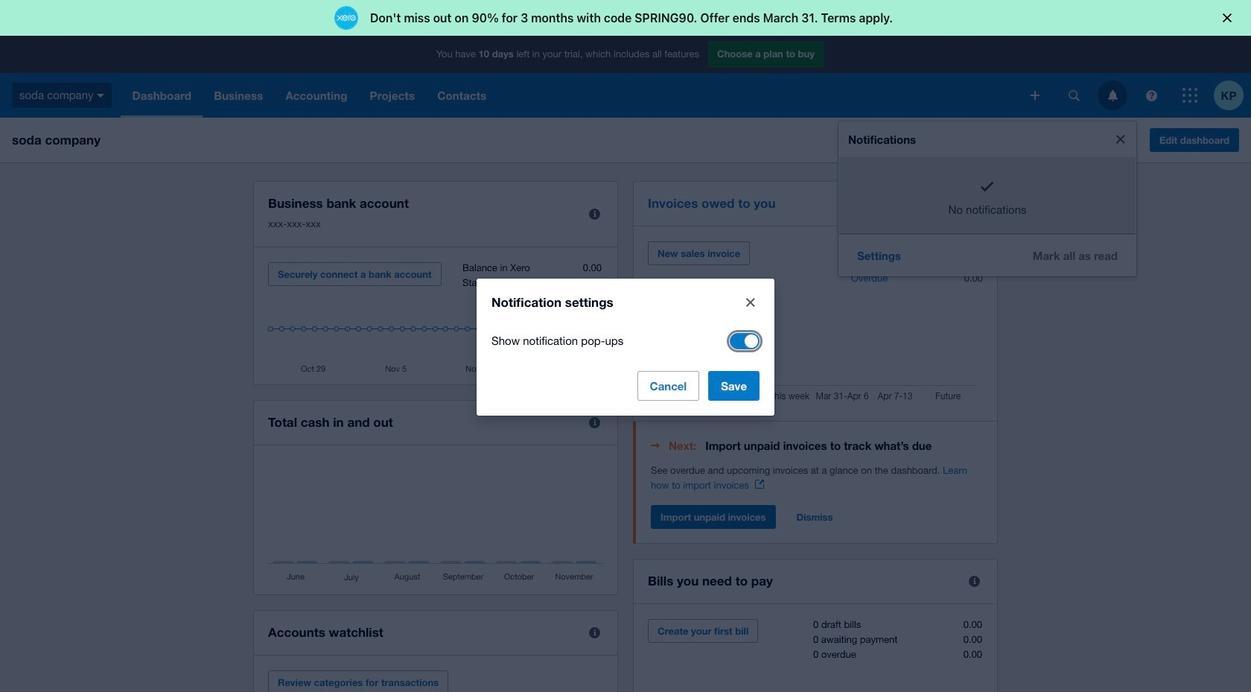 Task type: vqa. For each thing, say whether or not it's contained in the screenshot.
bottom dialog
yes



Task type: describe. For each thing, give the bounding box(es) containing it.
1 vertical spatial dialog
[[477, 278, 775, 415]]

empty state widget for the total cash in and out feature, displaying a column graph summarising bank transaction data as total money in versus total money out across all connected bank accounts, enabling a visual comparison of the two amounts. image
[[268, 460, 604, 583]]

empty state bank feed widget with a tooltip explaining the feature. includes a 'securely connect a bank account' button and a data-less flat line graph marking four weekly dates, indicating future account balance tracking. image
[[268, 262, 604, 373]]

1 horizontal spatial svg image
[[1146, 90, 1158, 101]]

empty state of the bills widget with a 'create your first bill' button and an unpopulated column graph. image
[[648, 619, 984, 692]]

opens in a new tab image
[[755, 480, 764, 489]]



Task type: locate. For each thing, give the bounding box(es) containing it.
0 vertical spatial dialog
[[0, 0, 1252, 36]]

heading
[[651, 437, 984, 455]]

banner
[[0, 0, 1252, 692]]

group
[[839, 121, 1137, 276]]

svg image
[[1183, 88, 1198, 103], [1069, 90, 1080, 101], [1108, 90, 1118, 101], [1031, 91, 1040, 100]]

dialog
[[0, 0, 1252, 36], [477, 278, 775, 415]]

panel body document
[[651, 463, 984, 493], [651, 463, 984, 493]]

svg image
[[1146, 90, 1158, 101], [97, 94, 105, 97]]

0 horizontal spatial svg image
[[97, 94, 105, 97]]



